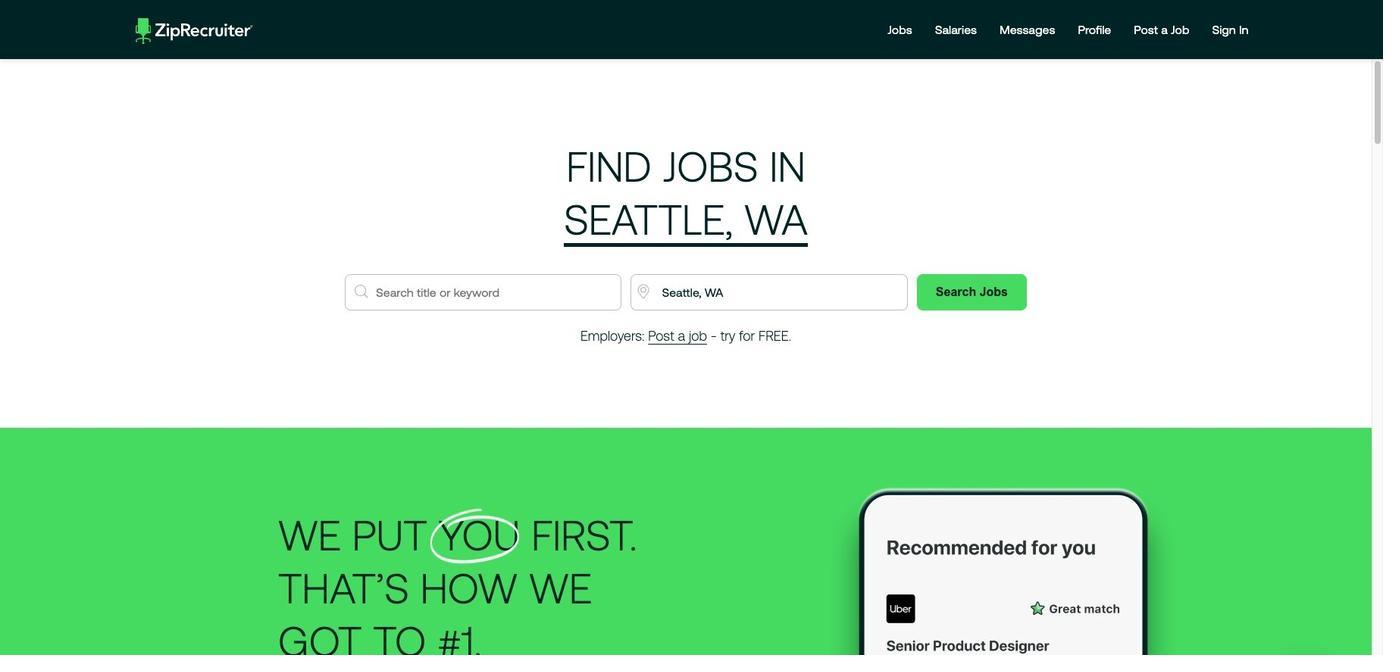 Task type: locate. For each thing, give the bounding box(es) containing it.
None submit
[[917, 274, 1027, 311]]

main element
[[123, 12, 1260, 47]]



Task type: vqa. For each thing, say whether or not it's contained in the screenshot.
city, state or postal code text field
yes



Task type: describe. For each thing, give the bounding box(es) containing it.
City, state or postal code text field
[[631, 274, 908, 311]]

ziprecruiter image
[[135, 18, 253, 44]]

Search title or keyword text field
[[345, 274, 622, 311]]



